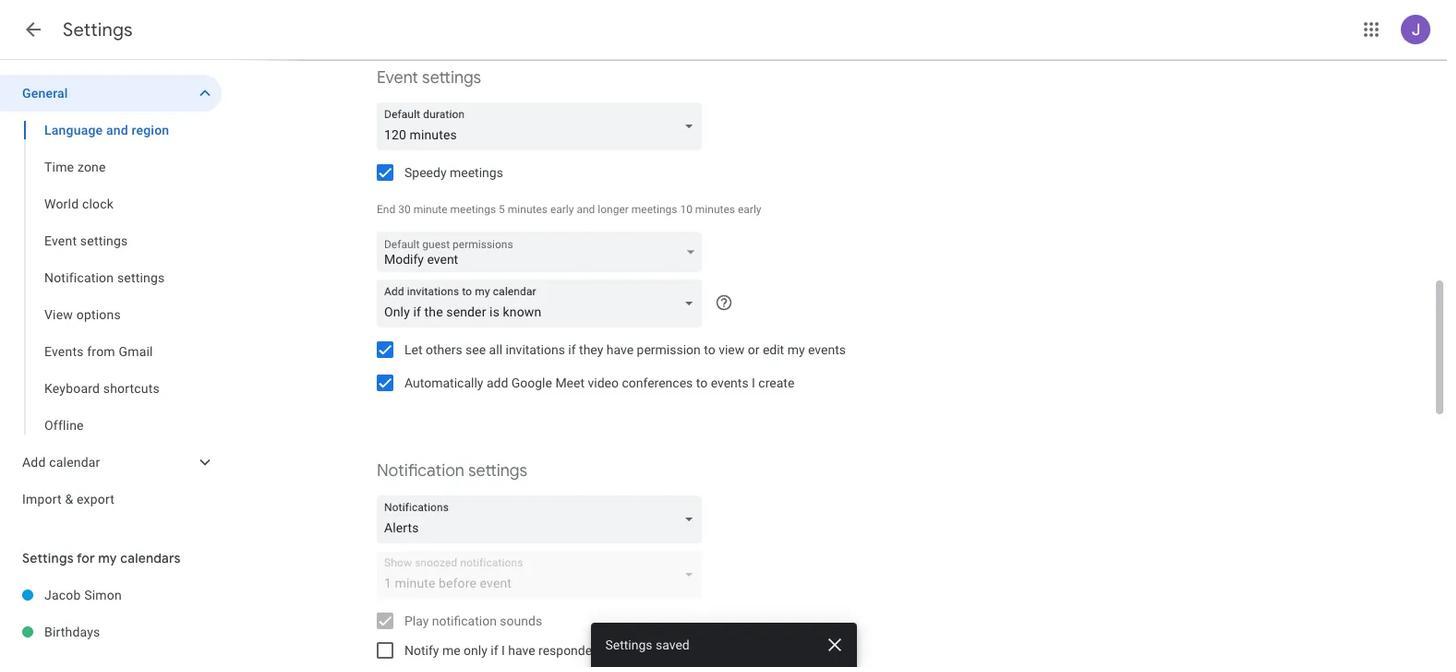 Task type: locate. For each thing, give the bounding box(es) containing it.
go back image
[[22, 18, 44, 41]]

speedy meetings
[[405, 165, 503, 180]]

have right they on the bottom left of page
[[607, 343, 634, 358]]

0 vertical spatial event
[[377, 67, 418, 89]]

0 horizontal spatial event settings
[[44, 234, 128, 249]]

event
[[377, 67, 418, 89], [44, 234, 77, 249]]

0 horizontal spatial event
[[44, 234, 77, 249]]

to right conferences
[[696, 376, 708, 391]]

invitations
[[506, 343, 565, 358]]

my
[[788, 343, 805, 358], [98, 551, 117, 567]]

let others see all invitations if they have permission to view or edit my events
[[405, 343, 846, 358]]

1 horizontal spatial have
[[607, 343, 634, 358]]

minutes right 10
[[695, 203, 735, 216]]

0 vertical spatial and
[[106, 123, 128, 138]]

speedy
[[405, 165, 447, 180]]

settings left saved
[[606, 638, 653, 653]]

zone
[[77, 160, 106, 175]]

settings
[[422, 67, 481, 89], [80, 234, 128, 249], [117, 271, 165, 285], [468, 461, 528, 482]]

2 early from the left
[[738, 203, 762, 216]]

i left create
[[752, 376, 756, 391]]

1 horizontal spatial or
[[748, 343, 760, 358]]

events right edit
[[808, 343, 846, 358]]

None field
[[377, 103, 709, 151], [377, 280, 709, 328], [377, 496, 709, 544], [377, 103, 709, 151], [377, 280, 709, 328], [377, 496, 709, 544]]

1 horizontal spatial event settings
[[377, 67, 481, 89]]

permission
[[637, 343, 701, 358]]

language and region
[[44, 123, 169, 138]]

settings right 'go back' "icon"
[[63, 18, 133, 42]]

early right 10
[[738, 203, 762, 216]]

&
[[65, 492, 73, 507]]

i
[[752, 376, 756, 391], [502, 644, 505, 659]]

1 horizontal spatial minutes
[[695, 203, 735, 216]]

settings for settings for my calendars
[[22, 551, 74, 567]]

30
[[398, 203, 411, 216]]

1 horizontal spatial notification settings
[[377, 461, 528, 482]]

0 vertical spatial settings
[[63, 18, 133, 42]]

notify me only if i have responded "yes" or "maybe"
[[405, 644, 697, 659]]

settings saved
[[606, 638, 690, 653]]

notification settings
[[44, 271, 165, 285], [377, 461, 528, 482]]

import & export
[[22, 492, 115, 507]]

general tree item
[[0, 75, 222, 112]]

general
[[22, 86, 68, 101]]

view
[[719, 343, 745, 358]]

0 vertical spatial if
[[568, 343, 576, 358]]

"yes"
[[603, 644, 632, 659]]

1 horizontal spatial i
[[752, 376, 756, 391]]

1 vertical spatial event settings
[[44, 234, 128, 249]]

i right only
[[502, 644, 505, 659]]

notification settings down 'automatically'
[[377, 461, 528, 482]]

1 horizontal spatial notification
[[377, 461, 464, 482]]

or left edit
[[748, 343, 760, 358]]

1 vertical spatial notification
[[377, 461, 464, 482]]

0 horizontal spatial my
[[98, 551, 117, 567]]

for
[[77, 551, 95, 567]]

1 vertical spatial if
[[491, 644, 498, 659]]

meetings up the 5
[[450, 165, 503, 180]]

group
[[0, 112, 222, 444]]

1 horizontal spatial and
[[577, 203, 595, 216]]

event settings
[[377, 67, 481, 89], [44, 234, 128, 249]]

2 vertical spatial settings
[[606, 638, 653, 653]]

add calendar
[[22, 455, 100, 470]]

settings for my calendars tree
[[0, 577, 222, 651]]

to
[[704, 343, 716, 358], [696, 376, 708, 391]]

meetings
[[450, 165, 503, 180], [450, 203, 496, 216], [632, 203, 678, 216]]

event inside tree
[[44, 234, 77, 249]]

notification
[[44, 271, 114, 285], [377, 461, 464, 482]]

to left the view on the bottom
[[704, 343, 716, 358]]

modify
[[384, 252, 424, 267]]

and left "longer"
[[577, 203, 595, 216]]

1 vertical spatial settings
[[22, 551, 74, 567]]

event
[[427, 252, 458, 267]]

1 vertical spatial and
[[577, 203, 595, 216]]

1 vertical spatial i
[[502, 644, 505, 659]]

my right for
[[98, 551, 117, 567]]

birthdays link
[[44, 614, 222, 651]]

0 vertical spatial have
[[607, 343, 634, 358]]

if
[[568, 343, 576, 358], [491, 644, 498, 659]]

permissions
[[453, 238, 513, 251]]

from
[[87, 345, 115, 359]]

world
[[44, 197, 79, 212]]

or
[[748, 343, 760, 358], [635, 644, 647, 659]]

and left region
[[106, 123, 128, 138]]

notification settings inside tree
[[44, 271, 165, 285]]

0 horizontal spatial notification
[[44, 271, 114, 285]]

events from gmail
[[44, 345, 153, 359]]

and
[[106, 123, 128, 138], [577, 203, 595, 216]]

conferences
[[622, 376, 693, 391]]

play
[[405, 614, 429, 629]]

have down sounds
[[508, 644, 535, 659]]

0 horizontal spatial if
[[491, 644, 498, 659]]

guest
[[422, 238, 450, 251]]

early
[[551, 203, 574, 216], [738, 203, 762, 216]]

if left they on the bottom left of page
[[568, 343, 576, 358]]

settings for settings
[[63, 18, 133, 42]]

sounds
[[500, 614, 542, 629]]

notification settings up options
[[44, 271, 165, 285]]

early up modify event popup button
[[551, 203, 574, 216]]

edit
[[763, 343, 785, 358]]

0 vertical spatial notification
[[44, 271, 114, 285]]

jacob simon tree item
[[0, 577, 222, 614]]

1 horizontal spatial event
[[377, 67, 418, 89]]

my right edit
[[788, 343, 805, 358]]

notification up view options
[[44, 271, 114, 285]]

import
[[22, 492, 62, 507]]

1 vertical spatial my
[[98, 551, 117, 567]]

1 vertical spatial to
[[696, 376, 708, 391]]

0 horizontal spatial notification settings
[[44, 271, 165, 285]]

0 horizontal spatial early
[[551, 203, 574, 216]]

if right only
[[491, 644, 498, 659]]

settings
[[63, 18, 133, 42], [22, 551, 74, 567], [606, 638, 653, 653]]

minutes right the 5
[[508, 203, 548, 216]]

tree
[[0, 75, 222, 518]]

0 vertical spatial event settings
[[377, 67, 481, 89]]

1 vertical spatial have
[[508, 644, 535, 659]]

tree containing general
[[0, 75, 222, 518]]

modify event button
[[377, 233, 702, 277]]

1 vertical spatial or
[[635, 644, 647, 659]]

0 vertical spatial notification settings
[[44, 271, 165, 285]]

options
[[76, 308, 121, 322]]

notify
[[405, 644, 439, 659]]

0 vertical spatial my
[[788, 343, 805, 358]]

0 horizontal spatial or
[[635, 644, 647, 659]]

or right "yes"
[[635, 644, 647, 659]]

settings left for
[[22, 551, 74, 567]]

0 horizontal spatial minutes
[[508, 203, 548, 216]]

minutes
[[508, 203, 548, 216], [695, 203, 735, 216]]

automatically add google meet video conferences to events i create
[[405, 376, 795, 391]]

others
[[426, 343, 463, 358]]

language
[[44, 123, 103, 138]]

keyboard shortcuts
[[44, 382, 160, 396]]

1 horizontal spatial events
[[808, 343, 846, 358]]

1 horizontal spatial early
[[738, 203, 762, 216]]

1 minutes from the left
[[508, 203, 548, 216]]

notification down 'automatically'
[[377, 461, 464, 482]]

1 horizontal spatial if
[[568, 343, 576, 358]]

1 vertical spatial events
[[711, 376, 749, 391]]

events down the view on the bottom
[[711, 376, 749, 391]]

events
[[808, 343, 846, 358], [711, 376, 749, 391]]

5
[[499, 203, 505, 216]]

1 vertical spatial event
[[44, 234, 77, 249]]

have
[[607, 343, 634, 358], [508, 644, 535, 659]]



Task type: vqa. For each thing, say whether or not it's contained in the screenshot.
Simon
yes



Task type: describe. For each thing, give the bounding box(es) containing it.
calendar
[[49, 455, 100, 470]]

0 horizontal spatial i
[[502, 644, 505, 659]]

0 vertical spatial events
[[808, 343, 846, 358]]

clock
[[82, 197, 114, 212]]

simon
[[84, 588, 122, 603]]

0 horizontal spatial have
[[508, 644, 535, 659]]

world clock
[[44, 197, 114, 212]]

events
[[44, 345, 84, 359]]

settings for settings saved
[[606, 638, 653, 653]]

1 early from the left
[[551, 203, 574, 216]]

google
[[512, 376, 552, 391]]

play notification sounds
[[405, 614, 542, 629]]

export
[[77, 492, 115, 507]]

add
[[22, 455, 46, 470]]

time
[[44, 160, 74, 175]]

notification
[[432, 614, 497, 629]]

jacob simon
[[44, 588, 122, 603]]

0 horizontal spatial events
[[711, 376, 749, 391]]

let
[[405, 343, 423, 358]]

default guest permissions modify event
[[384, 238, 513, 267]]

keyboard
[[44, 382, 100, 396]]

"maybe"
[[650, 644, 697, 659]]

calendars
[[120, 551, 181, 567]]

1 horizontal spatial my
[[788, 343, 805, 358]]

jacob
[[44, 588, 81, 603]]

see
[[466, 343, 486, 358]]

0 horizontal spatial and
[[106, 123, 128, 138]]

automatically
[[405, 376, 484, 391]]

birthdays tree item
[[0, 614, 222, 651]]

10
[[680, 203, 693, 216]]

meet
[[556, 376, 585, 391]]

group containing language and region
[[0, 112, 222, 444]]

offline
[[44, 418, 84, 433]]

create
[[759, 376, 795, 391]]

time zone
[[44, 160, 106, 175]]

2 minutes from the left
[[695, 203, 735, 216]]

they
[[579, 343, 604, 358]]

event settings inside tree
[[44, 234, 128, 249]]

saved
[[656, 638, 690, 653]]

only
[[464, 644, 488, 659]]

gmail
[[119, 345, 153, 359]]

region
[[132, 123, 169, 138]]

meetings left 10
[[632, 203, 678, 216]]

view
[[44, 308, 73, 322]]

all
[[489, 343, 503, 358]]

1 vertical spatial notification settings
[[377, 461, 528, 482]]

notification inside group
[[44, 271, 114, 285]]

default
[[384, 238, 420, 251]]

me
[[442, 644, 461, 659]]

0 vertical spatial or
[[748, 343, 760, 358]]

minute
[[414, 203, 448, 216]]

longer
[[598, 203, 629, 216]]

end
[[377, 203, 396, 216]]

meetings left the 5
[[450, 203, 496, 216]]

birthdays
[[44, 625, 100, 640]]

end 30 minute meetings 5 minutes early and longer meetings 10 minutes early
[[377, 203, 762, 216]]

responded
[[539, 644, 600, 659]]

shortcuts
[[103, 382, 160, 396]]

settings for my calendars
[[22, 551, 181, 567]]

video
[[588, 376, 619, 391]]

view options
[[44, 308, 121, 322]]

0 vertical spatial i
[[752, 376, 756, 391]]

settings heading
[[63, 18, 133, 42]]

0 vertical spatial to
[[704, 343, 716, 358]]

add
[[487, 376, 508, 391]]



